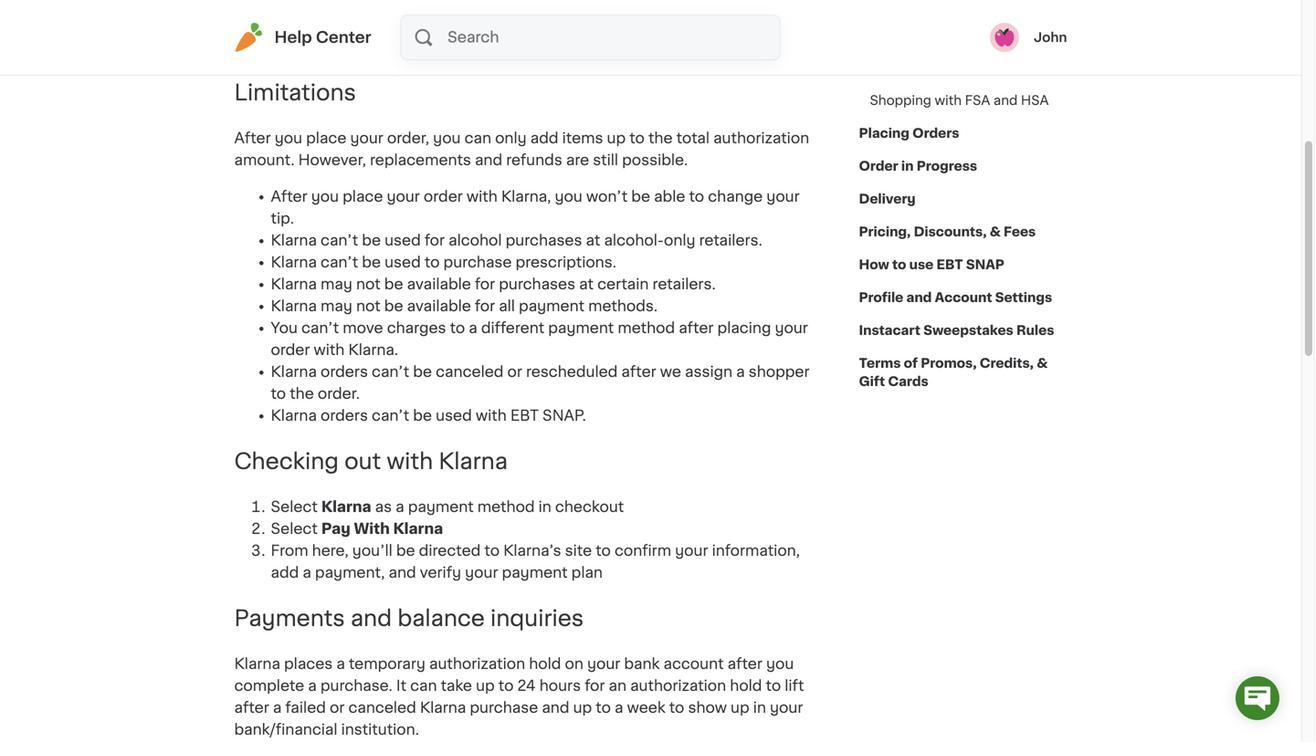 Task type: describe. For each thing, give the bounding box(es) containing it.
instacart image
[[234, 23, 264, 52]]

after left we
[[622, 365, 657, 380]]

prescriptions.
[[516, 256, 617, 270]]

purchase.
[[321, 679, 393, 694]]

for
[[271, 18, 295, 33]]

an
[[609, 679, 627, 694]]

payments and balance inquiries
[[234, 608, 584, 630]]

to left klarna's
[[485, 544, 500, 559]]

complete
[[234, 679, 305, 694]]

1 available from the top
[[407, 278, 471, 292]]

items
[[563, 131, 604, 146]]

1 vertical spatial used
[[385, 256, 421, 270]]

tip.
[[271, 212, 294, 226]]

your right change
[[767, 190, 800, 204]]

hsa
[[1022, 94, 1049, 107]]

can inside klarna places a temporary authorization hold on your bank account after you complete a purchase. it can take up to 24 hours for an authorization hold to lift after a failed or canceled klarna purchase and up to a week to show up in your bank/financial institution.
[[410, 679, 437, 694]]

verify
[[420, 566, 462, 581]]

to right 'able'
[[690, 190, 705, 204]]

purchase inside klarna places a temporary authorization hold on your bank account after you complete a purchase. it can take up to 24 hours for an authorization hold to lift after a failed or canceled klarna purchase and up to a week to show up in your bank/financial institution.
[[470, 701, 539, 716]]

can't up checking out with klarna at left bottom
[[372, 409, 410, 424]]

up right show
[[731, 701, 750, 716]]

account
[[664, 657, 724, 672]]

help center
[[275, 30, 372, 45]]

only inside "after you place your order with klarna, you won't be able to change your tip. klarna can't be used for alcohol purchases at alcohol-only retailers. klarna can't be used to purchase prescriptions. klarna may not be available for purchases at certain retailers. klarna may not be available for all payment methods. you can't move charges to a different payment method after placing your order with klarna. klarna orders can't be canceled or rescheduled after we assign a shopper to the order. klarna orders can't be used with ebt snap."
[[664, 234, 696, 248]]

bank
[[625, 657, 660, 672]]

checkout
[[556, 500, 624, 515]]

0 vertical spatial in
[[902, 160, 914, 173]]

for left alcohol
[[425, 234, 445, 248]]

1 may from the top
[[321, 278, 353, 292]]

site
[[565, 544, 592, 559]]

redeem a gift card
[[870, 61, 993, 74]]

cards
[[889, 376, 929, 388]]

0 vertical spatial at
[[586, 234, 601, 248]]

alcohol
[[449, 234, 502, 248]]

payment,
[[315, 566, 385, 581]]

can't up move
[[321, 256, 358, 270]]

gift for purchase
[[945, 28, 967, 41]]

payment down klarna's
[[502, 566, 568, 581]]

reflect
[[717, 18, 765, 33]]

klarna.
[[349, 343, 398, 358]]

1 vertical spatial at
[[580, 278, 594, 292]]

can't right you
[[302, 321, 339, 336]]

to left lift
[[766, 679, 782, 694]]

charges
[[387, 321, 446, 336]]

assign
[[685, 365, 733, 380]]

after you place your order, you can only add items up to the total authorization amount. however, replacements and refunds are still possible.
[[234, 131, 810, 168]]

instacart
[[860, 324, 921, 337]]

pricing,
[[860, 226, 911, 239]]

your down 'replacements'
[[387, 190, 420, 204]]

instacart sweepstakes rules link
[[860, 314, 1055, 347]]

new
[[271, 40, 301, 55]]

won't
[[587, 190, 628, 204]]

orders
[[913, 127, 960, 140]]

order.
[[318, 387, 360, 402]]

you
[[271, 321, 298, 336]]

week
[[627, 701, 666, 716]]

to right "week"
[[670, 701, 685, 716]]

possible.
[[622, 153, 688, 168]]

are
[[566, 153, 590, 168]]

a up purchase.
[[337, 657, 345, 672]]

to left use
[[893, 259, 907, 271]]

refunds
[[506, 153, 563, 168]]

klarna places a temporary authorization hold on your bank account after you complete a purchase. it can take up to 24 hours for an authorization hold to lift after a failed or canceled klarna purchase and up to a week to show up in your bank/financial institution.
[[234, 657, 805, 738]]

it
[[397, 679, 407, 694]]

or inside klarna places a temporary authorization hold on your bank account after you complete a purchase. it can take up to 24 hours for an authorization hold to lift after a failed or canceled klarna purchase and up to a week to show up in your bank/financial institution.
[[330, 701, 345, 716]]

1 orders from the top
[[321, 365, 368, 380]]

add inside after you place your order, you can only add items up to the total authorization amount. however, replacements and refunds are still possible.
[[531, 131, 559, 146]]

and up temporary
[[351, 608, 392, 630]]

be inside the select klarna as a payment method in checkout select pay with klarna from here, you'll be directed to klarna's site to confirm your information, add a payment, and verify your payment plan
[[396, 544, 415, 559]]

to up 'charges'
[[425, 256, 440, 270]]

checking out with klarna
[[234, 451, 508, 473]]

Search search field
[[446, 16, 780, 59]]

0 vertical spatial purchases
[[506, 234, 583, 248]]

for down alcohol
[[475, 278, 495, 292]]

your up an
[[588, 657, 621, 672]]

you'll
[[353, 544, 393, 559]]

1 vertical spatial authorization
[[430, 657, 526, 672]]

balance inside "for refunded items, klarna updates the remaining balance to reflect the new refunded amount."
[[636, 18, 695, 33]]

placing orders link
[[860, 117, 960, 150]]

or inside "after you place your order with klarna, you won't be able to change your tip. klarna can't be used for alcohol purchases at alcohol-only retailers. klarna can't be used to purchase prescriptions. klarna may not be available for purchases at certain retailers. klarna may not be available for all payment methods. you can't move charges to a different payment method after placing your order with klarna. klarna orders can't be canceled or rescheduled after we assign a shopper to the order. klarna orders can't be used with ebt snap."
[[508, 365, 523, 380]]

promos,
[[921, 357, 977, 370]]

inquiries
[[491, 608, 584, 630]]

with left snap.
[[476, 409, 507, 424]]

use
[[910, 259, 934, 271]]

order,
[[387, 131, 430, 146]]

0 horizontal spatial balance
[[398, 608, 485, 630]]

show
[[689, 701, 727, 716]]

placing
[[860, 127, 910, 140]]

add inside the select klarna as a payment method in checkout select pay with klarna from here, you'll be directed to klarna's site to confirm your information, add a payment, and verify your payment plan
[[271, 566, 299, 581]]

order
[[860, 160, 899, 173]]

0 vertical spatial retailers.
[[700, 234, 763, 248]]

in inside the select klarna as a payment method in checkout select pay with klarna from here, you'll be directed to klarna's site to confirm your information, add a payment, and verify your payment plan
[[539, 500, 552, 515]]

institution.
[[341, 723, 419, 738]]

after you place your order with klarna, you won't be able to change your tip. klarna can't be used for alcohol purchases at alcohol-only retailers. klarna can't be used to purchase prescriptions. klarna may not be available for purchases at certain retailers. klarna may not be available for all payment methods. you can't move charges to a different payment method after placing your order with klarna. klarna orders can't be canceled or rescheduled after we assign a shopper to the order. klarna orders can't be used with ebt snap.
[[271, 190, 810, 424]]

fees
[[1004, 226, 1037, 239]]

progress
[[917, 160, 978, 173]]

your up shopper
[[775, 321, 809, 336]]

take
[[441, 679, 472, 694]]

a down an
[[615, 701, 624, 716]]

snap.
[[543, 409, 587, 424]]

in inside klarna places a temporary authorization hold on your bank account after you complete a purchase. it can take up to 24 hours for an authorization hold to lift after a failed or canceled klarna purchase and up to a week to show up in your bank/financial institution.
[[754, 701, 767, 716]]

after down the complete
[[234, 701, 269, 716]]

a right assign
[[737, 365, 745, 380]]

different
[[481, 321, 545, 336]]

help
[[275, 30, 312, 45]]

hours
[[540, 679, 581, 694]]

a inside purchase a gift card link
[[934, 28, 941, 41]]

credits,
[[980, 357, 1034, 370]]

of
[[904, 357, 918, 370]]

2 not from the top
[[356, 299, 381, 314]]

payment up directed at left bottom
[[408, 500, 474, 515]]

2 vertical spatial used
[[436, 409, 472, 424]]

profile and account settings
[[860, 292, 1053, 304]]

up down the hours
[[574, 701, 592, 716]]

1 vertical spatial purchases
[[499, 278, 576, 292]]

pay
[[322, 522, 351, 537]]

to inside after you place your order, you can only add items up to the total authorization amount. however, replacements and refunds are still possible.
[[630, 131, 645, 146]]

remaining
[[560, 18, 633, 33]]

instacart sweepstakes rules
[[860, 324, 1055, 337]]

how to use ebt snap link
[[860, 249, 1005, 281]]

shopping with fsa and hsa
[[870, 94, 1049, 107]]

1 select from the top
[[271, 500, 318, 515]]

purchase
[[870, 28, 931, 41]]

a down places
[[308, 679, 317, 694]]

profile and account settings link
[[860, 281, 1053, 314]]

to left the 24
[[499, 679, 514, 694]]

1 horizontal spatial hold
[[730, 679, 763, 694]]

purchase a gift card
[[870, 28, 999, 41]]

out
[[345, 451, 381, 473]]

klarna inside "for refunded items, klarna updates the remaining balance to reflect the new refunded amount."
[[418, 18, 464, 33]]

the right reflect
[[769, 18, 793, 33]]

for refunded items, klarna updates the remaining balance to reflect the new refunded amount.
[[271, 18, 793, 55]]



Task type: vqa. For each thing, say whether or not it's contained in the screenshot.
List_Add_Items dialog
no



Task type: locate. For each thing, give the bounding box(es) containing it.
only inside after you place your order, you can only add items up to the total authorization amount. however, replacements and refunds are still possible.
[[495, 131, 527, 146]]

your down directed at left bottom
[[465, 566, 499, 581]]

1 vertical spatial card
[[964, 61, 993, 74]]

gift
[[860, 376, 886, 388]]

refunded
[[298, 18, 366, 33], [305, 40, 372, 55]]

1 horizontal spatial amount.
[[376, 40, 436, 55]]

you inside klarna places a temporary authorization hold on your bank account after you complete a purchase. it can take up to 24 hours for an authorization hold to lift after a failed or canceled klarna purchase and up to a week to show up in your bank/financial institution.
[[767, 657, 794, 672]]

add down the from
[[271, 566, 299, 581]]

1 vertical spatial gift
[[939, 61, 961, 74]]

terms of promos, credits, & gift cards link
[[860, 347, 1068, 398]]

1 horizontal spatial canceled
[[436, 365, 504, 380]]

with down move
[[314, 343, 345, 358]]

the left order. at the left of the page
[[290, 387, 314, 402]]

0 vertical spatial order
[[424, 190, 463, 204]]

bank/financial
[[234, 723, 338, 738]]

from
[[271, 544, 309, 559]]

authorization up take
[[430, 657, 526, 672]]

0 vertical spatial balance
[[636, 18, 695, 33]]

1 vertical spatial can
[[410, 679, 437, 694]]

directed
[[419, 544, 481, 559]]

snap
[[967, 259, 1005, 271]]

authorization down account at the right bottom
[[631, 679, 727, 694]]

at up prescriptions.
[[586, 234, 601, 248]]

orders up order. at the left of the page
[[321, 365, 368, 380]]

and left the refunds
[[475, 153, 503, 168]]

0 vertical spatial &
[[990, 226, 1001, 239]]

method
[[618, 321, 675, 336], [478, 500, 535, 515]]

or down purchase.
[[330, 701, 345, 716]]

1 vertical spatial may
[[321, 299, 353, 314]]

2 orders from the top
[[321, 409, 368, 424]]

and
[[994, 94, 1018, 107], [475, 153, 503, 168], [907, 292, 933, 304], [389, 566, 416, 581], [351, 608, 392, 630], [542, 701, 570, 716]]

place down however, at top left
[[343, 190, 383, 204]]

place for however,
[[306, 131, 347, 146]]

redeem
[[870, 61, 925, 74]]

hold up the hours
[[529, 657, 561, 672]]

and right fsa
[[994, 94, 1018, 107]]

a down the from
[[303, 566, 311, 581]]

payment up the different
[[519, 299, 585, 314]]

to right 'charges'
[[450, 321, 465, 336]]

a
[[934, 28, 941, 41], [928, 61, 936, 74], [469, 321, 478, 336], [737, 365, 745, 380], [396, 500, 405, 515], [303, 566, 311, 581], [337, 657, 345, 672], [308, 679, 317, 694], [273, 701, 282, 716], [615, 701, 624, 716]]

refunded right for
[[298, 18, 366, 33]]

account
[[935, 292, 993, 304]]

canceled inside klarna places a temporary authorization hold on your bank account after you complete a purchase. it can take up to 24 hours for an authorization hold to lift after a failed or canceled klarna purchase and up to a week to show up in your bank/financial institution.
[[349, 701, 417, 716]]

1 vertical spatial hold
[[730, 679, 763, 694]]

1 horizontal spatial &
[[1037, 357, 1048, 370]]

retailers. down change
[[700, 234, 763, 248]]

places
[[284, 657, 333, 672]]

can right it
[[410, 679, 437, 694]]

place inside "after you place your order with klarna, you won't be able to change your tip. klarna can't be used for alcohol purchases at alcohol-only retailers. klarna can't be used to purchase prescriptions. klarna may not be available for purchases at certain retailers. klarna may not be available for all payment methods. you can't move charges to a different payment method after placing your order with klarna. klarna orders can't be canceled or rescheduled after we assign a shopper to the order. klarna orders can't be used with ebt snap."
[[343, 190, 383, 204]]

1 horizontal spatial in
[[754, 701, 767, 716]]

2 may from the top
[[321, 299, 353, 314]]

you down the are
[[555, 190, 583, 204]]

place
[[306, 131, 347, 146], [343, 190, 383, 204]]

0 vertical spatial card
[[970, 28, 999, 41]]

0 vertical spatial orders
[[321, 365, 368, 380]]

method inside "after you place your order with klarna, you won't be able to change your tip. klarna can't be used for alcohol purchases at alcohol-only retailers. klarna can't be used to purchase prescriptions. klarna may not be available for purchases at certain retailers. klarna may not be available for all payment methods. you can't move charges to a different payment method after placing your order with klarna. klarna orders can't be canceled or rescheduled after we assign a shopper to the order. klarna orders can't be used with ebt snap."
[[618, 321, 675, 336]]

amount.
[[376, 40, 436, 55], [234, 153, 295, 168]]

certain
[[598, 278, 649, 292]]

1 vertical spatial method
[[478, 500, 535, 515]]

1 horizontal spatial add
[[531, 131, 559, 146]]

a down the complete
[[273, 701, 282, 716]]

amount. down items,
[[376, 40, 436, 55]]

0 vertical spatial add
[[531, 131, 559, 146]]

after for after you place your order, you can only add items up to the total authorization amount. however, replacements and refunds are still possible.
[[234, 131, 271, 146]]

order down 'replacements'
[[424, 190, 463, 204]]

settings
[[996, 292, 1053, 304]]

how to use ebt snap
[[860, 259, 1005, 271]]

card inside purchase a gift card link
[[970, 28, 999, 41]]

after for after you place your order with klarna, you won't be able to change your tip. klarna can't be used for alcohol purchases at alcohol-only retailers. klarna can't be used to purchase prescriptions. klarna may not be available for purchases at certain retailers. klarna may not be available for all payment methods. you can't move charges to a different payment method after placing your order with klarna. klarna orders can't be canceled or rescheduled after we assign a shopper to the order. klarna orders can't be used with ebt snap.
[[271, 190, 308, 204]]

temporary
[[349, 657, 426, 672]]

purchase inside "after you place your order with klarna, you won't be able to change your tip. klarna can't be used for alcohol purchases at alcohol-only retailers. klarna can't be used to purchase prescriptions. klarna may not be available for purchases at certain retailers. klarna may not be available for all payment methods. you can't move charges to a different payment method after placing your order with klarna. klarna orders can't be canceled or rescheduled after we assign a shopper to the order. klarna orders can't be used with ebt snap."
[[444, 256, 512, 270]]

shopping with fsa and hsa link
[[860, 84, 1060, 117]]

1 vertical spatial select
[[271, 522, 318, 537]]

0 horizontal spatial hold
[[529, 657, 561, 672]]

after inside "after you place your order with klarna, you won't be able to change your tip. klarna can't be used for alcohol purchases at alcohol-only retailers. klarna can't be used to purchase prescriptions. klarna may not be available for purchases at certain retailers. klarna may not be available for all payment methods. you can't move charges to a different payment method after placing your order with klarna. klarna orders can't be canceled or rescheduled after we assign a shopper to the order. klarna orders can't be used with ebt snap."
[[271, 190, 308, 204]]

in right show
[[754, 701, 767, 716]]

and inside the select klarna as a payment method in checkout select pay with klarna from here, you'll be directed to klarna's site to confirm your information, add a payment, and verify your payment plan
[[389, 566, 416, 581]]

center
[[316, 30, 372, 45]]

with
[[935, 94, 962, 107], [467, 190, 498, 204], [314, 343, 345, 358], [476, 409, 507, 424], [387, 451, 433, 473]]

0 vertical spatial method
[[618, 321, 675, 336]]

able
[[654, 190, 686, 204]]

may
[[321, 278, 353, 292], [321, 299, 353, 314]]

orders down order. at the left of the page
[[321, 409, 368, 424]]

to down an
[[596, 701, 611, 716]]

profile
[[860, 292, 904, 304]]

1 horizontal spatial only
[[664, 234, 696, 248]]

card up fsa
[[964, 61, 993, 74]]

discounts,
[[914, 226, 987, 239]]

you up lift
[[767, 657, 794, 672]]

1 vertical spatial place
[[343, 190, 383, 204]]

2 vertical spatial authorization
[[631, 679, 727, 694]]

ebt left snap.
[[511, 409, 539, 424]]

1 vertical spatial add
[[271, 566, 299, 581]]

and inside klarna places a temporary authorization hold on your bank account after you complete a purchase. it can take up to 24 hours for an authorization hold to lift after a failed or canceled klarna purchase and up to a week to show up in your bank/financial institution.
[[542, 701, 570, 716]]

a inside redeem a gift card link
[[928, 61, 936, 74]]

0 horizontal spatial ebt
[[511, 409, 539, 424]]

delivery link
[[860, 183, 916, 216]]

0 vertical spatial not
[[356, 278, 381, 292]]

payment up 'rescheduled'
[[549, 321, 614, 336]]

0 vertical spatial used
[[385, 234, 421, 248]]

gift
[[945, 28, 967, 41], [939, 61, 961, 74]]

can up 'replacements'
[[465, 131, 492, 146]]

payments
[[234, 608, 345, 630]]

1 horizontal spatial or
[[508, 365, 523, 380]]

0 horizontal spatial order
[[271, 343, 310, 358]]

balance down verify
[[398, 608, 485, 630]]

rescheduled
[[526, 365, 618, 380]]

alcohol-
[[605, 234, 664, 248]]

& down rules
[[1037, 357, 1048, 370]]

and down you'll
[[389, 566, 416, 581]]

for left all
[[475, 299, 495, 314]]

0 horizontal spatial canceled
[[349, 701, 417, 716]]

you down limitations
[[275, 131, 303, 146]]

1 not from the top
[[356, 278, 381, 292]]

retailers. right certain
[[653, 278, 716, 292]]

after right account at the right bottom
[[728, 657, 763, 672]]

here,
[[312, 544, 349, 559]]

user avatar image
[[991, 23, 1020, 52]]

amount. inside "for refunded items, klarna updates the remaining balance to reflect the new refunded amount."
[[376, 40, 436, 55]]

0 vertical spatial after
[[234, 131, 271, 146]]

method down methods.
[[618, 321, 675, 336]]

amount. inside after you place your order, you can only add items up to the total authorization amount. however, replacements and refunds are still possible.
[[234, 153, 295, 168]]

with right 'out'
[[387, 451, 433, 473]]

with inside the 'shopping with fsa and hsa' link
[[935, 94, 962, 107]]

to inside "for refunded items, klarna updates the remaining balance to reflect the new refunded amount."
[[698, 18, 714, 33]]

pricing, discounts, & fees link
[[860, 216, 1037, 249]]

0 horizontal spatial can
[[410, 679, 437, 694]]

john
[[1034, 31, 1068, 44]]

a up redeem a gift card link
[[934, 28, 941, 41]]

order down you
[[271, 343, 310, 358]]

0 horizontal spatial method
[[478, 500, 535, 515]]

gift for redeem
[[939, 61, 961, 74]]

purchase down alcohol
[[444, 256, 512, 270]]

2 available from the top
[[407, 299, 471, 314]]

1 vertical spatial available
[[407, 299, 471, 314]]

purchase down the 24
[[470, 701, 539, 716]]

0 vertical spatial or
[[508, 365, 523, 380]]

klarna's
[[504, 544, 562, 559]]

a right as
[[396, 500, 405, 515]]

0 vertical spatial only
[[495, 131, 527, 146]]

0 horizontal spatial add
[[271, 566, 299, 581]]

amount. up the tip.
[[234, 153, 295, 168]]

can inside after you place your order, you can only add items up to the total authorization amount. however, replacements and refunds are still possible.
[[465, 131, 492, 146]]

1 vertical spatial amount.
[[234, 153, 295, 168]]

1 vertical spatial order
[[271, 343, 310, 358]]

0 vertical spatial available
[[407, 278, 471, 292]]

the inside "after you place your order with klarna, you won't be able to change your tip. klarna can't be used for alcohol purchases at alcohol-only retailers. klarna can't be used to purchase prescriptions. klarna may not be available for purchases at certain retailers. klarna may not be available for all payment methods. you can't move charges to a different payment method after placing your order with klarna. klarna orders can't be canceled or rescheduled after we assign a shopper to the order. klarna orders can't be used with ebt snap."
[[290, 387, 314, 402]]

lift
[[785, 679, 805, 694]]

card inside redeem a gift card link
[[964, 61, 993, 74]]

1 horizontal spatial ebt
[[937, 259, 964, 271]]

select
[[271, 500, 318, 515], [271, 522, 318, 537]]

0 vertical spatial select
[[271, 500, 318, 515]]

still
[[593, 153, 619, 168]]

0 horizontal spatial in
[[539, 500, 552, 515]]

card
[[970, 28, 999, 41], [964, 61, 993, 74]]

on
[[565, 657, 584, 672]]

1 vertical spatial not
[[356, 299, 381, 314]]

balance right remaining
[[636, 18, 695, 33]]

klarna,
[[502, 190, 551, 204]]

place for can't
[[343, 190, 383, 204]]

and down use
[[907, 292, 933, 304]]

rules
[[1017, 324, 1055, 337]]

1 vertical spatial canceled
[[349, 701, 417, 716]]

to right the site
[[596, 544, 611, 559]]

checking
[[234, 451, 339, 473]]

1 vertical spatial ebt
[[511, 409, 539, 424]]

0 horizontal spatial amount.
[[234, 153, 295, 168]]

items,
[[369, 18, 414, 33]]

and inside after you place your order, you can only add items up to the total authorization amount. however, replacements and refunds are still possible.
[[475, 153, 503, 168]]

for
[[425, 234, 445, 248], [475, 278, 495, 292], [475, 299, 495, 314], [585, 679, 605, 694]]

can't down however, at top left
[[321, 234, 358, 248]]

1 horizontal spatial method
[[618, 321, 675, 336]]

0 vertical spatial hold
[[529, 657, 561, 672]]

information,
[[712, 544, 800, 559]]

1 horizontal spatial balance
[[636, 18, 695, 33]]

your down lift
[[770, 701, 804, 716]]

up right take
[[476, 679, 495, 694]]

0 vertical spatial can
[[465, 131, 492, 146]]

total
[[677, 131, 710, 146]]

up inside after you place your order, you can only add items up to the total authorization amount. however, replacements and refunds are still possible.
[[607, 131, 626, 146]]

terms
[[860, 357, 901, 370]]

hold
[[529, 657, 561, 672], [730, 679, 763, 694]]

you up 'replacements'
[[433, 131, 461, 146]]

add up the refunds
[[531, 131, 559, 146]]

orders
[[321, 365, 368, 380], [321, 409, 368, 424]]

updates
[[468, 18, 528, 33]]

only down 'able'
[[664, 234, 696, 248]]

methods.
[[589, 299, 658, 314]]

0 vertical spatial canceled
[[436, 365, 504, 380]]

your inside after you place your order, you can only add items up to the total authorization amount. however, replacements and refunds are still possible.
[[350, 131, 384, 146]]

balance
[[636, 18, 695, 33], [398, 608, 485, 630]]

0 vertical spatial ebt
[[937, 259, 964, 271]]

you
[[275, 131, 303, 146], [433, 131, 461, 146], [311, 190, 339, 204], [555, 190, 583, 204], [767, 657, 794, 672]]

and down the hours
[[542, 701, 570, 716]]

1 horizontal spatial can
[[465, 131, 492, 146]]

with left fsa
[[935, 94, 962, 107]]

1 vertical spatial after
[[271, 190, 308, 204]]

move
[[343, 321, 383, 336]]

for left an
[[585, 679, 605, 694]]

method inside the select klarna as a payment method in checkout select pay with klarna from here, you'll be directed to klarna's site to confirm your information, add a payment, and verify your payment plan
[[478, 500, 535, 515]]

as
[[375, 500, 392, 515]]

plan
[[572, 566, 603, 581]]

your right confirm
[[675, 544, 709, 559]]

1 vertical spatial purchase
[[470, 701, 539, 716]]

0 vertical spatial authorization
[[714, 131, 810, 146]]

after up the tip.
[[271, 190, 308, 204]]

change
[[708, 190, 763, 204]]

in right order
[[902, 160, 914, 173]]

place up however, at top left
[[306, 131, 347, 146]]

0 vertical spatial purchase
[[444, 256, 512, 270]]

the right updates
[[532, 18, 556, 33]]

the up the possible.
[[649, 131, 673, 146]]

pricing, discounts, & fees
[[860, 226, 1037, 239]]

sweepstakes
[[924, 324, 1014, 337]]

card for purchase a gift card
[[970, 28, 999, 41]]

0 horizontal spatial only
[[495, 131, 527, 146]]

after inside after you place your order, you can only add items up to the total authorization amount. however, replacements and refunds are still possible.
[[234, 131, 271, 146]]

to
[[698, 18, 714, 33], [630, 131, 645, 146], [690, 190, 705, 204], [425, 256, 440, 270], [893, 259, 907, 271], [450, 321, 465, 336], [271, 387, 286, 402], [485, 544, 500, 559], [596, 544, 611, 559], [499, 679, 514, 694], [766, 679, 782, 694], [596, 701, 611, 716], [670, 701, 685, 716]]

2 vertical spatial in
[[754, 701, 767, 716]]

1 vertical spatial refunded
[[305, 40, 372, 55]]

card up redeem a gift card link
[[970, 28, 999, 41]]

canceled inside "after you place your order with klarna, you won't be able to change your tip. klarna can't be used for alcohol purchases at alcohol-only retailers. klarna can't be used to purchase prescriptions. klarna may not be available for purchases at certain retailers. klarna may not be available for all payment methods. you can't move charges to a different payment method after placing your order with klarna. klarna orders can't be canceled or rescheduled after we assign a shopper to the order. klarna orders can't be used with ebt snap."
[[436, 365, 504, 380]]

with
[[354, 522, 390, 537]]

however,
[[298, 153, 366, 168]]

order in progress link
[[860, 150, 978, 183]]

1 vertical spatial orders
[[321, 409, 368, 424]]

up up still
[[607, 131, 626, 146]]

0 horizontal spatial or
[[330, 701, 345, 716]]

how
[[860, 259, 890, 271]]

available
[[407, 278, 471, 292], [407, 299, 471, 314]]

2 select from the top
[[271, 522, 318, 537]]

0 vertical spatial gift
[[945, 28, 967, 41]]

after up assign
[[679, 321, 714, 336]]

can't down klarna.
[[372, 365, 410, 380]]

authorization up change
[[714, 131, 810, 146]]

method up klarna's
[[478, 500, 535, 515]]

gift up shopping with fsa and hsa
[[939, 61, 961, 74]]

for inside klarna places a temporary authorization hold on your bank account after you complete a purchase. it can take up to 24 hours for an authorization hold to lift after a failed or canceled klarna purchase and up to a week to show up in your bank/financial institution.
[[585, 679, 605, 694]]

canceled up institution.
[[349, 701, 417, 716]]

0 vertical spatial may
[[321, 278, 353, 292]]

all
[[499, 299, 515, 314]]

ebt inside "after you place your order with klarna, you won't be able to change your tip. klarna can't be used for alcohol purchases at alcohol-only retailers. klarna can't be used to purchase prescriptions. klarna may not be available for purchases at certain retailers. klarna may not be available for all payment methods. you can't move charges to a different payment method after placing your order with klarna. klarna orders can't be canceled or rescheduled after we assign a shopper to the order. klarna orders can't be used with ebt snap."
[[511, 409, 539, 424]]

delivery
[[860, 193, 916, 206]]

0 vertical spatial amount.
[[376, 40, 436, 55]]

confirm
[[615, 544, 672, 559]]

you down however, at top left
[[311, 190, 339, 204]]

purchase a gift card link
[[860, 18, 1009, 51]]

with left klarna,
[[467, 190, 498, 204]]

card for redeem a gift card
[[964, 61, 993, 74]]

1 vertical spatial balance
[[398, 608, 485, 630]]

a left the different
[[469, 321, 478, 336]]

1 vertical spatial retailers.
[[653, 278, 716, 292]]

1 vertical spatial only
[[664, 234, 696, 248]]

0 vertical spatial place
[[306, 131, 347, 146]]

authorization inside after you place your order, you can only add items up to the total authorization amount. however, replacements and refunds are still possible.
[[714, 131, 810, 146]]

only up the refunds
[[495, 131, 527, 146]]

place inside after you place your order, you can only add items up to the total authorization amount. however, replacements and refunds are still possible.
[[306, 131, 347, 146]]

up
[[607, 131, 626, 146], [476, 679, 495, 694], [574, 701, 592, 716], [731, 701, 750, 716]]

the inside after you place your order, you can only add items up to the total authorization amount. however, replacements and refunds are still possible.
[[649, 131, 673, 146]]

1 vertical spatial or
[[330, 701, 345, 716]]

in
[[902, 160, 914, 173], [539, 500, 552, 515], [754, 701, 767, 716]]

payment
[[519, 299, 585, 314], [549, 321, 614, 336], [408, 500, 474, 515], [502, 566, 568, 581]]

purchases up prescriptions.
[[506, 234, 583, 248]]

in left the checkout
[[539, 500, 552, 515]]

0 horizontal spatial &
[[990, 226, 1001, 239]]

limitations
[[234, 82, 356, 104]]

1 vertical spatial in
[[539, 500, 552, 515]]

0 vertical spatial refunded
[[298, 18, 366, 33]]

to left order. at the left of the page
[[271, 387, 286, 402]]

placing
[[718, 321, 772, 336]]

failed
[[285, 701, 326, 716]]

2 horizontal spatial in
[[902, 160, 914, 173]]

1 vertical spatial &
[[1037, 357, 1048, 370]]

select klarna as a payment method in checkout select pay with klarna from here, you'll be directed to klarna's site to confirm your information, add a payment, and verify your payment plan
[[271, 500, 800, 581]]

1 horizontal spatial order
[[424, 190, 463, 204]]

& inside terms of promos, credits, & gift cards
[[1037, 357, 1048, 370]]



